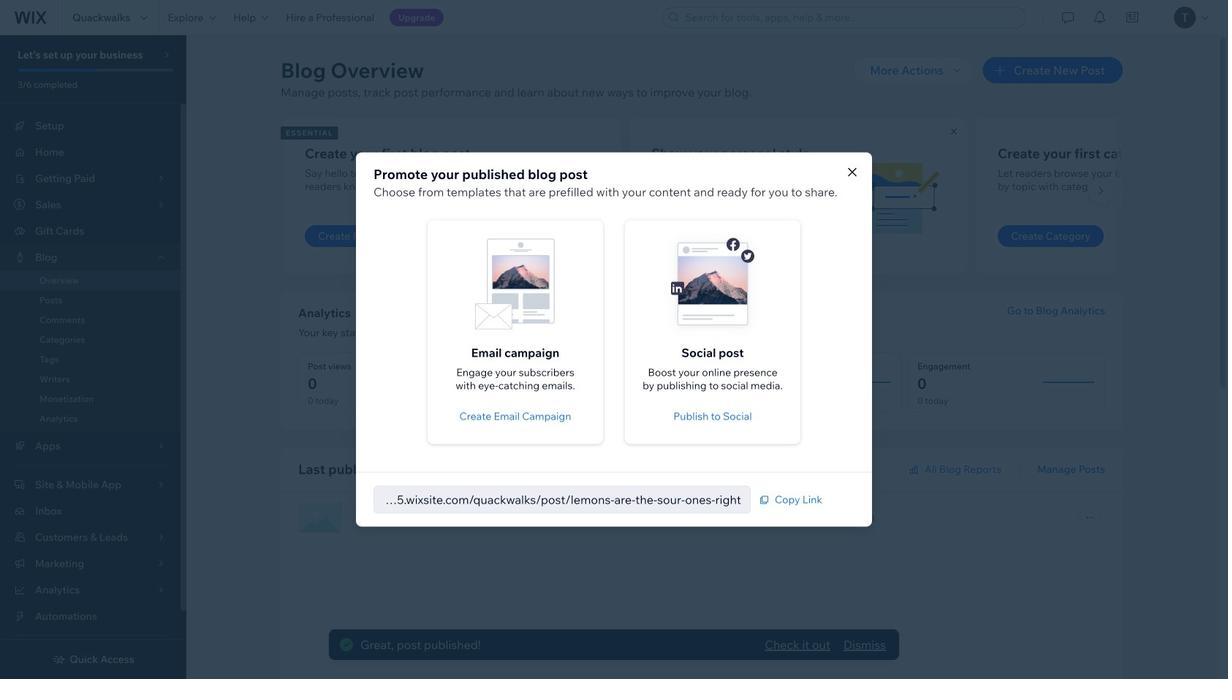 Task type: describe. For each thing, give the bounding box(es) containing it.
Search for tools, apps, help & more... field
[[681, 7, 1022, 28]]

blog overview.dealer.customize post page.title image
[[858, 152, 945, 240]]

blog overview.dealer.create first post.title image
[[511, 152, 599, 240]]

sidebar element
[[0, 35, 186, 679]]



Task type: vqa. For each thing, say whether or not it's contained in the screenshot.
alert
yes



Task type: locate. For each thing, give the bounding box(es) containing it.
list
[[281, 118, 1228, 273], [401, 215, 827, 450]]

alert
[[329, 629, 899, 660]]



